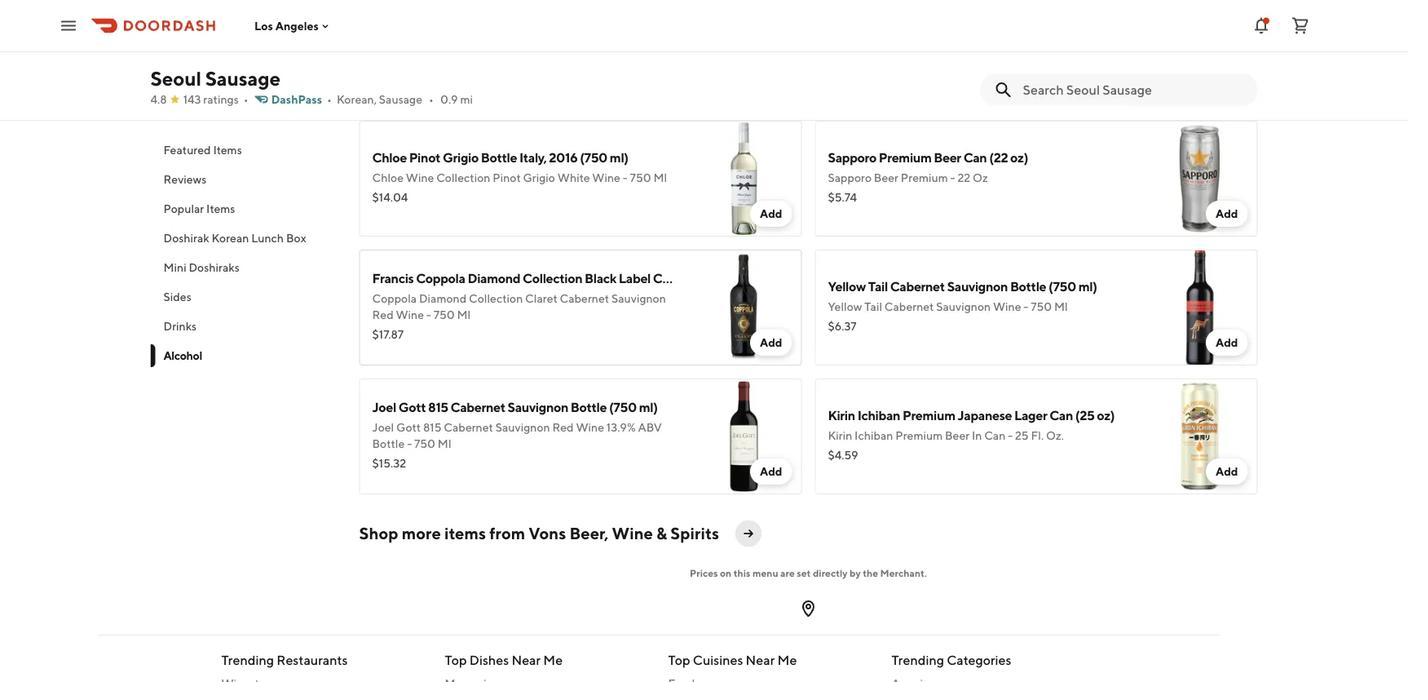 Task type: vqa. For each thing, say whether or not it's contained in the screenshot.


Task type: locate. For each thing, give the bounding box(es) containing it.
4.8
[[151, 93, 167, 106]]

1 horizontal spatial pinot
[[493, 171, 521, 184]]

add for kirin ichiban premium japanese lager can (25 oz)
[[1216, 465, 1239, 478]]

ml) inside francis coppola diamond collection black label claret cabernet sauvignon (750 ml) coppola diamond collection claret cabernet sauvignon red wine - 750 ml $17.87
[[841, 270, 860, 286]]

premium
[[879, 150, 932, 165], [901, 171, 949, 184], [903, 408, 956, 423], [896, 429, 943, 442]]

0 vertical spatial gott
[[399, 399, 426, 415]]

featured
[[164, 143, 211, 157]]

1 horizontal spatial &
[[862, 42, 869, 55]]

0 horizontal spatial grigio
[[443, 150, 479, 165]]

0 vertical spatial yellow
[[828, 279, 866, 294]]

0 horizontal spatial red
[[372, 308, 394, 321]]

add for chloe pinot grigio bottle italy, 2016 (750 ml)
[[760, 207, 783, 220]]

1 vertical spatial sausage
[[379, 93, 423, 106]]

ml inside chloe pinot grigio bottle italy, 2016 (750 ml) chloe wine collection pinot grigio white wine - 750 ml $14.04
[[654, 171, 667, 184]]

2 joel from the top
[[372, 421, 394, 434]]

top for top cuisines near me
[[669, 652, 691, 667]]

can inside sapporo premium beer can (22 oz) sapporo beer premium - 22 oz $5.74
[[964, 150, 988, 165]]

0 horizontal spatial top
[[445, 652, 467, 667]]

1 horizontal spatial •
[[327, 93, 332, 106]]

top cuisines near me
[[669, 652, 797, 667]]

0 vertical spatial pinot
[[938, 42, 966, 55]]

coppola
[[416, 270, 466, 286], [372, 292, 417, 305]]

1 vertical spatial can
[[1050, 408, 1074, 423]]

coppola right francis
[[416, 270, 466, 286]]

coppola down francis
[[372, 292, 417, 305]]

ml
[[622, 42, 635, 55], [1024, 42, 1037, 55], [654, 171, 667, 184], [1055, 300, 1069, 313], [457, 308, 471, 321], [438, 437, 452, 450]]

0 horizontal spatial near
[[512, 652, 541, 667]]

0 vertical spatial chloe
[[372, 150, 407, 165]]

1 vertical spatial beer
[[874, 171, 899, 184]]

1 vertical spatial kirin
[[828, 429, 853, 442]]

joel gott 815 cabernet sauvignon bottle (750 ml) image
[[687, 379, 802, 494]]

spirits
[[671, 524, 720, 543]]

$17.87
[[372, 328, 404, 341]]

1 top from the left
[[445, 652, 467, 667]]

collection inside chloe pinot grigio bottle italy, 2016 (750 ml) chloe wine collection pinot grigio white wine - 750 ml $14.04
[[437, 171, 491, 184]]

add button for yellow tail cabernet sauvignon bottle (750 ml)
[[1207, 330, 1249, 356]]

can
[[964, 150, 988, 165], [1050, 408, 1074, 423], [985, 429, 1006, 442]]

cuisines
[[693, 652, 744, 667]]

0.9
[[441, 93, 458, 106]]

action image
[[743, 527, 756, 540]]

add for francis coppola diamond collection black label claret cabernet sauvignon (750 ml)
[[760, 336, 783, 349]]

0 vertical spatial beer
[[934, 150, 962, 165]]

categories
[[947, 652, 1012, 667]]

grigio
[[443, 150, 479, 165], [523, 171, 556, 184]]

items up reviews button
[[213, 143, 242, 157]]

dishes
[[470, 652, 509, 667]]

0 vertical spatial 815
[[428, 399, 449, 415]]

tail
[[869, 279, 888, 294], [865, 300, 883, 313]]

beer left "22"
[[874, 171, 899, 184]]

top left 'dishes'
[[445, 652, 467, 667]]

0 vertical spatial claret
[[653, 270, 689, 286]]

1 sapporo from the top
[[828, 150, 877, 165]]

• left 0.9
[[429, 93, 434, 106]]

1 vertical spatial collection
[[523, 270, 583, 286]]

pinot down italy,
[[493, 171, 521, 184]]

2 sapporo from the top
[[828, 171, 872, 184]]

0 horizontal spatial diamond
[[419, 292, 467, 305]]

white inside chloe pinot grigio bottle italy, 2016 (750 ml) chloe wine collection pinot grigio white wine - 750 ml $14.04
[[558, 171, 590, 184]]

top dishes near me
[[445, 652, 563, 667]]

& right bread
[[862, 42, 869, 55]]

grigio down italy,
[[523, 171, 556, 184]]

815
[[428, 399, 449, 415], [423, 421, 442, 434]]

1 vertical spatial chloe
[[372, 171, 404, 184]]

2 vertical spatial collection
[[469, 292, 523, 305]]

0 items, open order cart image
[[1291, 16, 1311, 35]]

• up pm in the top of the page
[[244, 93, 249, 106]]

sausage for korean,
[[379, 93, 423, 106]]

collection
[[437, 171, 491, 184], [523, 270, 583, 286], [469, 292, 523, 305]]

me right cuisines
[[778, 652, 797, 667]]

1 horizontal spatial near
[[746, 652, 775, 667]]

more
[[402, 524, 441, 543]]

red up $17.87
[[372, 308, 394, 321]]

$15.32
[[372, 456, 406, 470]]

los angeles button
[[255, 19, 332, 32]]

mi
[[460, 93, 473, 106]]

ml) inside the joel gott 815 cabernet sauvignon bottle (750 ml) joel gott 815 cabernet sauvignon red wine 13.9% abv bottle - 750 ml $15.32
[[639, 399, 658, 415]]

25
[[1016, 429, 1029, 442]]

- inside francis coppola diamond collection black label claret cabernet sauvignon (750 ml) coppola diamond collection claret cabernet sauvignon red wine - 750 ml $17.87
[[427, 308, 431, 321]]

sapporo
[[828, 150, 877, 165], [828, 171, 872, 184]]

2 near from the left
[[746, 652, 775, 667]]

2 top from the left
[[669, 652, 691, 667]]

beer inside kirin ichiban premium japanese lager can (25 oz) kirin ichiban premium beer in can - 25 fl. oz. $4.59
[[946, 429, 970, 442]]

me
[[544, 652, 563, 667], [778, 652, 797, 667]]

doshirak
[[164, 231, 209, 245]]

white down 2016
[[558, 171, 590, 184]]

pinot down korean, sausage • 0.9 mi
[[409, 150, 441, 165]]

joel
[[372, 399, 396, 415], [372, 421, 394, 434]]

oz)
[[1011, 150, 1029, 165], [1098, 408, 1115, 423]]

1 vertical spatial ichiban
[[855, 429, 894, 442]]

the
[[863, 567, 879, 578]]

0 vertical spatial diamond
[[468, 270, 521, 286]]

trending
[[221, 652, 274, 667], [892, 652, 945, 667]]

sausage right korean,
[[379, 93, 423, 106]]

add button for kirin ichiban premium japanese lager can (25 oz)
[[1207, 458, 1249, 485]]

claret
[[653, 270, 689, 286], [525, 292, 558, 305]]

oz) right (25
[[1098, 408, 1115, 423]]

white right 'blanc'
[[526, 42, 558, 55]]

near right 'dishes'
[[512, 652, 541, 667]]

1 vertical spatial red
[[553, 421, 574, 434]]

oz) right (22 at the top
[[1011, 150, 1029, 165]]

bread & butter pinot noir (750 ml) image
[[1143, 0, 1258, 108]]

• left korean,
[[327, 93, 332, 106]]

oz) inside kirin ichiban premium japanese lager can (25 oz) kirin ichiban premium beer in can - 25 fl. oz. $4.59
[[1098, 408, 1115, 423]]

1 horizontal spatial red
[[553, 421, 574, 434]]

beer,
[[570, 524, 609, 543]]

kirin
[[828, 408, 856, 423], [828, 429, 853, 442]]

top
[[445, 652, 467, 667], [669, 652, 691, 667]]

0 vertical spatial grigio
[[443, 150, 479, 165]]

trending left restaurants
[[221, 652, 274, 667]]

1 horizontal spatial top
[[669, 652, 691, 667]]

2 horizontal spatial •
[[429, 93, 434, 106]]

near
[[512, 652, 541, 667], [746, 652, 775, 667]]

$4.59
[[828, 448, 859, 462]]

1 trending from the left
[[221, 652, 274, 667]]

0 horizontal spatial sausage
[[205, 66, 281, 90]]

0 vertical spatial coppola
[[416, 270, 466, 286]]

3 • from the left
[[429, 93, 434, 106]]

beer up "22"
[[934, 150, 962, 165]]

0 vertical spatial tail
[[869, 279, 888, 294]]

1 horizontal spatial oz)
[[1098, 408, 1115, 423]]

full menu 11:00 am - 2:40 pm
[[151, 86, 249, 121]]

korean
[[212, 231, 249, 245]]

near for cuisines
[[746, 652, 775, 667]]

1 vertical spatial items
[[206, 202, 235, 215]]

yellow tail cabernet sauvignon bottle (750 ml) image
[[1143, 250, 1258, 365]]

beer left in
[[946, 429, 970, 442]]

1 near from the left
[[512, 652, 541, 667]]

can up oz
[[964, 150, 988, 165]]

grigio down mi
[[443, 150, 479, 165]]

0 vertical spatial oz)
[[1011, 150, 1029, 165]]

francis
[[372, 270, 414, 286]]

vons
[[529, 524, 566, 543]]

shop more items from vons beer, wine & spirits
[[359, 524, 720, 543]]

$5.74
[[828, 190, 858, 204]]

1 horizontal spatial sausage
[[379, 93, 423, 106]]

750 inside chloe pinot grigio bottle italy, 2016 (750 ml) chloe wine collection pinot grigio white wine - 750 ml $14.04
[[630, 171, 652, 184]]

0 vertical spatial can
[[964, 150, 988, 165]]

2 vertical spatial beer
[[946, 429, 970, 442]]

items inside button
[[213, 143, 242, 157]]

items
[[213, 143, 242, 157], [206, 202, 235, 215]]

sausage for seoul
[[205, 66, 281, 90]]

items for popular items
[[206, 202, 235, 215]]

0 vertical spatial red
[[372, 308, 394, 321]]

ichiban
[[858, 408, 901, 423], [855, 429, 894, 442]]

1 vertical spatial yellow
[[828, 300, 863, 313]]

2 yellow from the top
[[828, 300, 863, 313]]

1 vertical spatial tail
[[865, 300, 883, 313]]

dashpass
[[271, 93, 322, 106]]

1 horizontal spatial trending
[[892, 652, 945, 667]]

2 trending from the left
[[892, 652, 945, 667]]

pinot left noir
[[938, 42, 966, 55]]

0 vertical spatial sapporo
[[828, 150, 877, 165]]

- inside yellow tail cabernet sauvignon bottle (750 ml) yellow tail cabernet sauvignon wine - 750 ml $6.37
[[1024, 300, 1029, 313]]

1 vertical spatial &
[[657, 524, 668, 543]]

me right 'dishes'
[[544, 652, 563, 667]]

cellars
[[399, 42, 435, 55]]

0 vertical spatial joel
[[372, 399, 396, 415]]

items up korean
[[206, 202, 235, 215]]

bread
[[828, 42, 860, 55]]

1 joel from the top
[[372, 399, 396, 415]]

sauvignon
[[437, 42, 492, 55], [748, 270, 809, 286], [948, 279, 1008, 294], [612, 292, 666, 305], [937, 300, 991, 313], [508, 399, 569, 415], [496, 421, 550, 434]]

0 horizontal spatial me
[[544, 652, 563, 667]]

can right in
[[985, 429, 1006, 442]]

0 horizontal spatial &
[[657, 524, 668, 543]]

can up the oz.
[[1050, 408, 1074, 423]]

& left spirits at the bottom of the page
[[657, 524, 668, 543]]

1 vertical spatial claret
[[525, 292, 558, 305]]

0 horizontal spatial •
[[244, 93, 249, 106]]

143
[[183, 93, 201, 106]]

1 vertical spatial joel
[[372, 421, 394, 434]]

sausage up ratings
[[205, 66, 281, 90]]

trending left categories
[[892, 652, 945, 667]]

yellow
[[828, 279, 866, 294], [828, 300, 863, 313]]

1 chloe from the top
[[372, 150, 407, 165]]

1 vertical spatial grigio
[[523, 171, 556, 184]]

0 horizontal spatial oz)
[[1011, 150, 1029, 165]]

red left 13.9%
[[553, 421, 574, 434]]

francis coppola diamond collection black label claret cabernet sauvignon (750 ml) image
[[687, 250, 802, 365]]

add button for chloe pinot grigio bottle italy, 2016 (750 ml)
[[750, 201, 793, 227]]

ml inside francis coppola diamond collection black label claret cabernet sauvignon (750 ml) coppola diamond collection claret cabernet sauvignon red wine - 750 ml $17.87
[[457, 308, 471, 321]]

mini doshiraks
[[164, 261, 240, 274]]

• for 143 ratings •
[[244, 93, 249, 106]]

sapporo premium beer can (22 oz) image
[[1143, 121, 1258, 237]]

beer
[[934, 150, 962, 165], [874, 171, 899, 184], [946, 429, 970, 442]]

open menu image
[[59, 16, 78, 35]]

add button
[[750, 201, 793, 227], [1207, 201, 1249, 227], [750, 330, 793, 356], [1207, 330, 1249, 356], [750, 458, 793, 485], [1207, 458, 1249, 485]]

2 me from the left
[[778, 652, 797, 667]]

sapporo premium beer can (22 oz) sapporo beer premium - 22 oz $5.74
[[828, 150, 1029, 204]]

0 horizontal spatial pinot
[[409, 150, 441, 165]]

abv
[[638, 421, 662, 434]]

- inside chloe pinot grigio bottle italy, 2016 (750 ml) chloe wine collection pinot grigio white wine - 750 ml $14.04
[[623, 171, 628, 184]]

top left cuisines
[[669, 652, 691, 667]]

box
[[286, 231, 306, 245]]

directly
[[813, 567, 848, 578]]

1 vertical spatial white
[[558, 171, 590, 184]]

near right cuisines
[[746, 652, 775, 667]]

11:00
[[151, 107, 178, 121]]

red
[[372, 308, 394, 321], [553, 421, 574, 434]]

0 vertical spatial ichiban
[[858, 408, 901, 423]]

0 horizontal spatial trending
[[221, 652, 274, 667]]

1 • from the left
[[244, 93, 249, 106]]

-
[[591, 42, 596, 55], [993, 42, 998, 55], [199, 107, 203, 121], [623, 171, 628, 184], [951, 171, 956, 184], [1024, 300, 1029, 313], [427, 308, 431, 321], [1008, 429, 1013, 442], [407, 437, 412, 450]]

drinks
[[164, 319, 197, 333]]

1 me from the left
[[544, 652, 563, 667]]

13.9%
[[607, 421, 636, 434]]

ml)
[[610, 150, 629, 165], [841, 270, 860, 286], [1079, 279, 1098, 294], [639, 399, 658, 415]]

0 vertical spatial sausage
[[205, 66, 281, 90]]

chloe pinot grigio bottle italy, 2016 (750 ml) image
[[687, 121, 802, 237]]

black
[[585, 270, 617, 286]]

1 vertical spatial oz)
[[1098, 408, 1115, 423]]

top for top dishes near me
[[445, 652, 467, 667]]

items inside button
[[206, 202, 235, 215]]

0 vertical spatial collection
[[437, 171, 491, 184]]

1 vertical spatial sapporo
[[828, 171, 872, 184]]

0 vertical spatial kirin
[[828, 408, 856, 423]]

1 horizontal spatial me
[[778, 652, 797, 667]]

1 kirin from the top
[[828, 408, 856, 423]]

chloe
[[372, 150, 407, 165], [372, 171, 404, 184]]

&
[[862, 42, 869, 55], [657, 524, 668, 543]]

italy,
[[520, 150, 547, 165]]

shop
[[359, 524, 399, 543]]

750 inside the joel gott 815 cabernet sauvignon bottle (750 ml) joel gott 815 cabernet sauvignon red wine 13.9% abv bottle - 750 ml $15.32
[[414, 437, 436, 450]]

0 vertical spatial items
[[213, 143, 242, 157]]

trending for trending restaurants
[[221, 652, 274, 667]]

0 horizontal spatial claret
[[525, 292, 558, 305]]

1 horizontal spatial claret
[[653, 270, 689, 286]]



Task type: describe. For each thing, give the bounding box(es) containing it.
oz
[[973, 171, 989, 184]]

add for yellow tail cabernet sauvignon bottle (750 ml)
[[1216, 336, 1239, 349]]

am
[[180, 107, 196, 121]]

korean,
[[337, 93, 377, 106]]

(750 inside chloe pinot grigio bottle italy, 2016 (750 ml) chloe wine collection pinot grigio white wine - 750 ml $14.04
[[580, 150, 608, 165]]

1 vertical spatial gott
[[397, 421, 421, 434]]

ml inside yellow tail cabernet sauvignon bottle (750 ml) yellow tail cabernet sauvignon wine - 750 ml $6.37
[[1055, 300, 1069, 313]]

ml) inside yellow tail cabernet sauvignon bottle (750 ml) yellow tail cabernet sauvignon wine - 750 ml $6.37
[[1079, 279, 1098, 294]]

2 chloe from the top
[[372, 171, 404, 184]]

notification bell image
[[1252, 16, 1272, 35]]

oz.
[[1047, 429, 1065, 442]]

0 vertical spatial &
[[862, 42, 869, 55]]

drinks button
[[151, 312, 340, 341]]

kirin ichiban premium japanese lager can (25 oz) image
[[1143, 379, 1258, 494]]

2 kirin from the top
[[828, 429, 853, 442]]

1 yellow from the top
[[828, 279, 866, 294]]

2 vertical spatial pinot
[[493, 171, 521, 184]]

reviews
[[164, 173, 207, 186]]

full
[[151, 86, 179, 106]]

wine inside the joel gott 815 cabernet sauvignon bottle (750 ml) joel gott 815 cabernet sauvignon red wine 13.9% abv bottle - 750 ml $15.32
[[576, 421, 605, 434]]

items for featured items
[[213, 143, 242, 157]]

featured items button
[[151, 135, 340, 165]]

seoul sausage
[[151, 66, 281, 90]]

restaurants
[[277, 652, 348, 667]]

alcohol
[[164, 349, 202, 362]]

(750 inside the joel gott 815 cabernet sauvignon bottle (750 ml) joel gott 815 cabernet sauvignon red wine 13.9% abv bottle - 750 ml $15.32
[[609, 399, 637, 415]]

ml) inside chloe pinot grigio bottle italy, 2016 (750 ml) chloe wine collection pinot grigio white wine - 750 ml $14.04
[[610, 150, 629, 165]]

noir
[[968, 42, 991, 55]]

1 vertical spatial diamond
[[419, 292, 467, 305]]

- inside full menu 11:00 am - 2:40 pm
[[199, 107, 203, 121]]

lager
[[1015, 408, 1048, 423]]

- inside the joel gott 815 cabernet sauvignon bottle (750 ml) joel gott 815 cabernet sauvignon red wine 13.9% abv bottle - 750 ml $15.32
[[407, 437, 412, 450]]

kirin ichiban premium japanese lager can (25 oz) kirin ichiban premium beer in can - 25 fl. oz. $4.59
[[828, 408, 1115, 462]]

featured items
[[164, 143, 242, 157]]

ratings
[[203, 93, 239, 106]]

1 vertical spatial pinot
[[409, 150, 441, 165]]

1 horizontal spatial grigio
[[523, 171, 556, 184]]

on
[[720, 567, 732, 578]]

near for dishes
[[512, 652, 541, 667]]

750 inside yellow tail cabernet sauvignon bottle (750 ml) yellow tail cabernet sauvignon wine - 750 ml $6.37
[[1031, 300, 1053, 313]]

doshiraks
[[189, 261, 240, 274]]

- inside sapporo premium beer can (22 oz) sapporo beer premium - 22 oz $5.74
[[951, 171, 956, 184]]

los
[[255, 19, 273, 32]]

mini
[[164, 261, 187, 274]]

(750 inside yellow tail cabernet sauvignon bottle (750 ml) yellow tail cabernet sauvignon wine - 750 ml $6.37
[[1049, 279, 1077, 294]]

wine inside yellow tail cabernet sauvignon bottle (750 ml) yellow tail cabernet sauvignon wine - 750 ml $6.37
[[994, 300, 1022, 313]]

trending categories
[[892, 652, 1012, 667]]

josh cellars north coast sauvignon blanc, 2012(750 ml) image
[[687, 0, 802, 108]]

by
[[850, 567, 861, 578]]

mini doshiraks button
[[151, 253, 340, 282]]

items
[[445, 524, 486, 543]]

doshirak korean lunch box button
[[151, 224, 340, 253]]

$6.37
[[828, 319, 857, 333]]

fl.
[[1032, 429, 1044, 442]]

yellow tail cabernet sauvignon bottle (750 ml) yellow tail cabernet sauvignon wine - 750 ml $6.37
[[828, 279, 1098, 333]]

trending for trending categories
[[892, 652, 945, 667]]

pm
[[232, 107, 249, 121]]

2 horizontal spatial pinot
[[938, 42, 966, 55]]

japanese
[[958, 408, 1013, 423]]

lunch
[[251, 231, 284, 245]]

ml inside the joel gott 815 cabernet sauvignon bottle (750 ml) joel gott 815 cabernet sauvignon red wine 13.9% abv bottle - 750 ml $15.32
[[438, 437, 452, 450]]

1 vertical spatial 815
[[423, 421, 442, 434]]

Item Search search field
[[1023, 81, 1245, 99]]

bread & butter wine pinot noir - 750 ml
[[828, 42, 1037, 55]]

merchant
[[881, 567, 925, 578]]

add button for joel gott 815 cabernet sauvignon bottle (750 ml)
[[750, 458, 793, 485]]

2 • from the left
[[327, 93, 332, 106]]

seoul
[[151, 66, 201, 90]]

me for top dishes near me
[[544, 652, 563, 667]]

(25
[[1076, 408, 1095, 423]]

butter
[[872, 42, 905, 55]]

are
[[781, 567, 795, 578]]

750 inside francis coppola diamond collection black label claret cabernet sauvignon (750 ml) coppola diamond collection claret cabernet sauvignon red wine - 750 ml $17.87
[[434, 308, 455, 321]]

in
[[972, 429, 983, 442]]

menu
[[753, 567, 779, 578]]

from
[[490, 524, 526, 543]]

me for top cuisines near me
[[778, 652, 797, 667]]

menu
[[182, 86, 226, 106]]

popular
[[164, 202, 204, 215]]

(22
[[990, 150, 1009, 165]]

bottle inside yellow tail cabernet sauvignon bottle (750 ml) yellow tail cabernet sauvignon wine - 750 ml $6.37
[[1011, 279, 1047, 294]]

red inside francis coppola diamond collection black label claret cabernet sauvignon (750 ml) coppola diamond collection claret cabernet sauvignon red wine - 750 ml $17.87
[[372, 308, 394, 321]]

josh
[[372, 42, 397, 55]]

sides button
[[151, 282, 340, 312]]

1 vertical spatial coppola
[[372, 292, 417, 305]]

francis coppola diamond collection black label claret cabernet sauvignon (750 ml) coppola diamond collection claret cabernet sauvignon red wine - 750 ml $17.87
[[372, 270, 860, 341]]

prices on this menu are set directly by the merchant .
[[690, 567, 928, 578]]

$14.04
[[372, 190, 408, 204]]

.
[[925, 567, 928, 578]]

2 vertical spatial can
[[985, 429, 1006, 442]]

joel gott 815 cabernet sauvignon bottle (750 ml) joel gott 815 cabernet sauvignon red wine 13.9% abv bottle - 750 ml $15.32
[[372, 399, 662, 470]]

(750 inside francis coppola diamond collection black label claret cabernet sauvignon (750 ml) coppola diamond collection claret cabernet sauvignon red wine - 750 ml $17.87
[[811, 270, 839, 286]]

reviews button
[[151, 165, 340, 194]]

22
[[958, 171, 971, 184]]

label
[[619, 270, 651, 286]]

this
[[734, 567, 751, 578]]

sides
[[164, 290, 192, 303]]

143 ratings •
[[183, 93, 249, 106]]

angeles
[[276, 19, 319, 32]]

chloe pinot grigio bottle italy, 2016 (750 ml) chloe wine collection pinot grigio white wine - 750 ml $14.04
[[372, 150, 667, 204]]

prices
[[690, 567, 718, 578]]

red inside the joel gott 815 cabernet sauvignon bottle (750 ml) joel gott 815 cabernet sauvignon red wine 13.9% abv bottle - 750 ml $15.32
[[553, 421, 574, 434]]

1 horizontal spatial diamond
[[468, 270, 521, 286]]

doshirak korean lunch box
[[164, 231, 306, 245]]

add button for sapporo premium beer can (22 oz)
[[1207, 201, 1249, 227]]

• for korean, sausage • 0.9 mi
[[429, 93, 434, 106]]

0 vertical spatial white
[[526, 42, 558, 55]]

dashpass •
[[271, 93, 332, 106]]

trending restaurants
[[221, 652, 348, 667]]

wine inside francis coppola diamond collection black label claret cabernet sauvignon (750 ml) coppola diamond collection claret cabernet sauvignon red wine - 750 ml $17.87
[[396, 308, 424, 321]]

blanc
[[494, 42, 523, 55]]

2:40
[[206, 107, 230, 121]]

add for joel gott 815 cabernet sauvignon bottle (750 ml)
[[760, 465, 783, 478]]

popular items button
[[151, 194, 340, 224]]

josh cellars sauvignon blanc white wine - 750 ml
[[372, 42, 635, 55]]

add for sapporo premium beer can (22 oz)
[[1216, 207, 1239, 220]]

set
[[797, 567, 811, 578]]

2016
[[549, 150, 578, 165]]

oz) inside sapporo premium beer can (22 oz) sapporo beer premium - 22 oz $5.74
[[1011, 150, 1029, 165]]

bottle inside chloe pinot grigio bottle italy, 2016 (750 ml) chloe wine collection pinot grigio white wine - 750 ml $14.04
[[481, 150, 517, 165]]

- inside kirin ichiban premium japanese lager can (25 oz) kirin ichiban premium beer in can - 25 fl. oz. $4.59
[[1008, 429, 1013, 442]]

add button for francis coppola diamond collection black label claret cabernet sauvignon (750 ml)
[[750, 330, 793, 356]]



